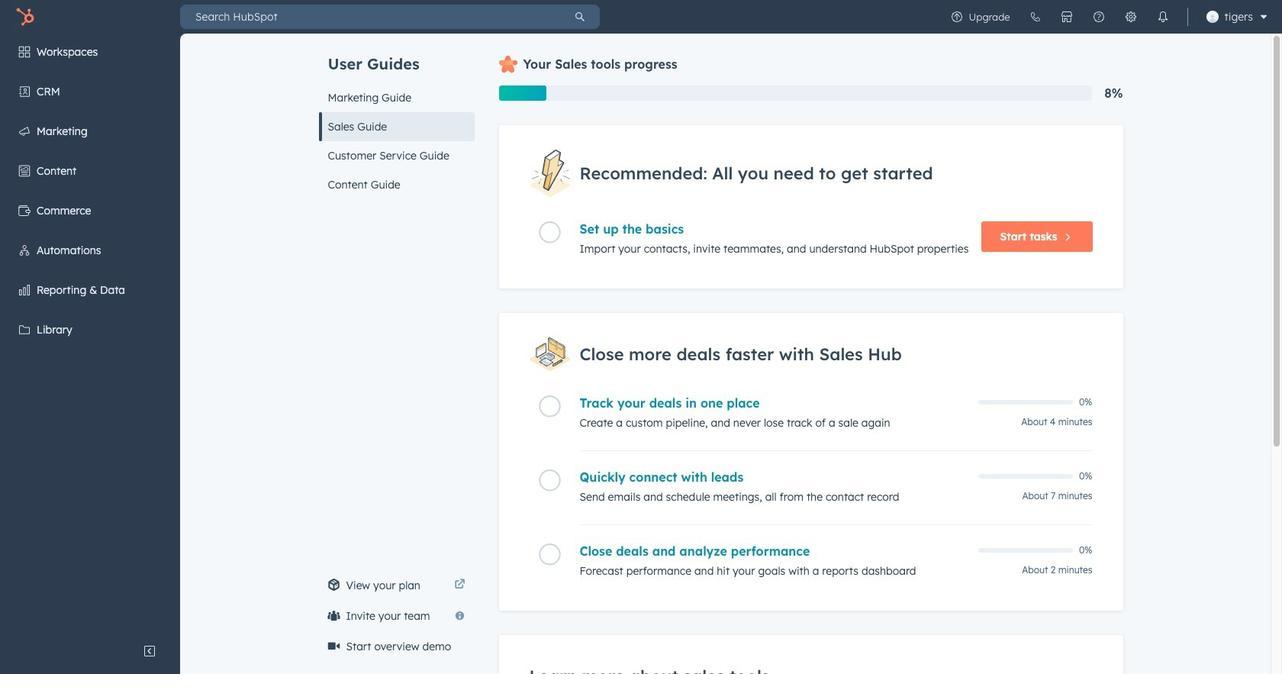 Task type: vqa. For each thing, say whether or not it's contained in the screenshot.
banner
no



Task type: describe. For each thing, give the bounding box(es) containing it.
Search HubSpot search field
[[180, 5, 560, 29]]

user guides element
[[319, 34, 474, 199]]

howard n/a image
[[1207, 11, 1219, 23]]

settings image
[[1125, 11, 1137, 23]]



Task type: locate. For each thing, give the bounding box(es) containing it.
link opens in a new window image
[[455, 576, 465, 595]]

1 horizontal spatial menu
[[941, 0, 1273, 34]]

help image
[[1093, 11, 1105, 23]]

menu
[[941, 0, 1273, 34], [0, 34, 180, 636]]

link opens in a new window image
[[455, 579, 465, 591]]

0 horizontal spatial menu
[[0, 34, 180, 636]]

notifications image
[[1157, 11, 1169, 23]]

marketplaces image
[[1061, 11, 1073, 23]]

progress bar
[[499, 86, 546, 101]]



